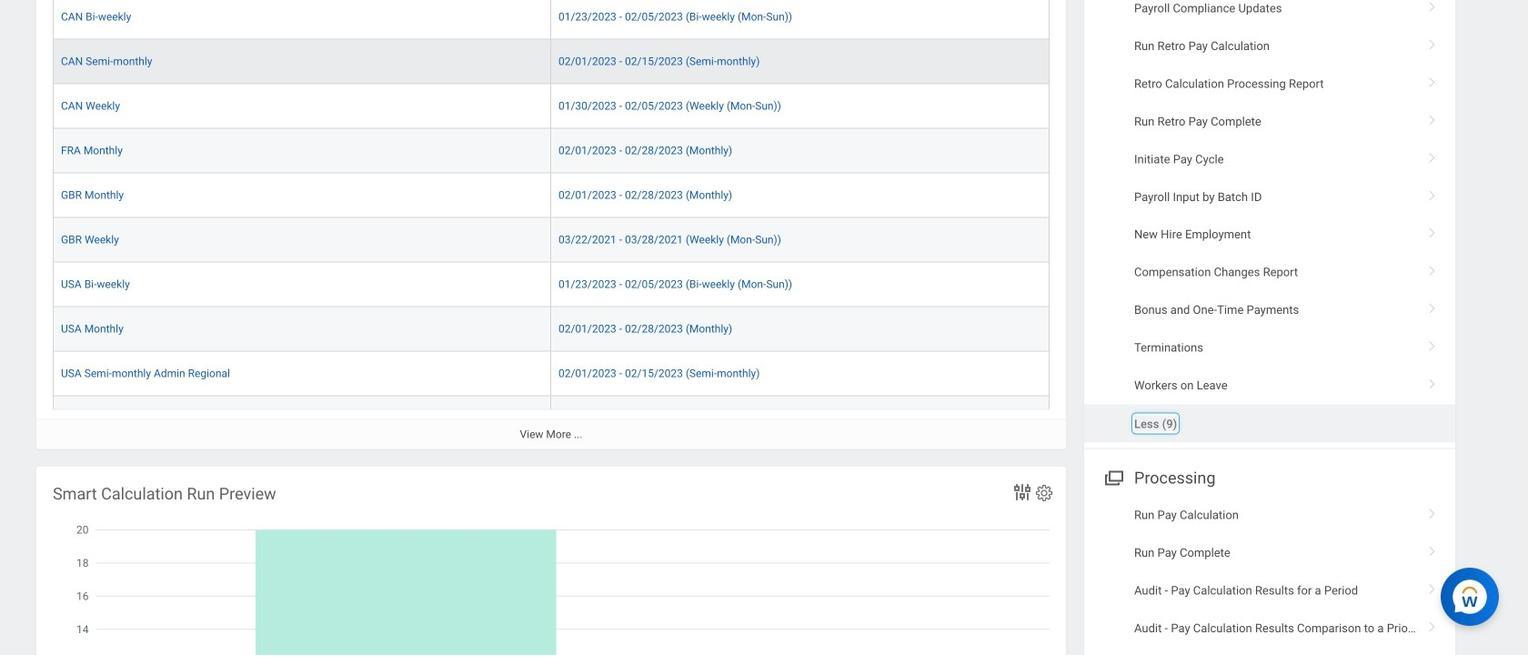 Task type: locate. For each thing, give the bounding box(es) containing it.
2 row from the top
[[53, 39, 1050, 84]]

6 chevron right image from the top
[[1422, 540, 1445, 558]]

2 list from the top
[[1085, 497, 1456, 655]]

3 chevron right image from the top
[[1422, 221, 1445, 240]]

1 vertical spatial list
[[1085, 497, 1456, 655]]

smart calculation run preview element
[[36, 467, 1067, 655]]

9 row from the top
[[53, 352, 1050, 396]]

chevron right image
[[1422, 71, 1445, 89], [1422, 108, 1445, 126], [1422, 146, 1445, 164], [1422, 184, 1445, 202], [1422, 259, 1445, 277], [1422, 334, 1445, 353], [1422, 502, 1445, 520], [1422, 577, 1445, 596], [1422, 615, 1445, 633]]

5 row from the top
[[53, 173, 1050, 218]]

5 chevron right image from the top
[[1422, 259, 1445, 277]]

row
[[53, 0, 1050, 39], [53, 39, 1050, 84], [53, 84, 1050, 129], [53, 129, 1050, 173], [53, 173, 1050, 218], [53, 218, 1050, 262], [53, 262, 1050, 307], [53, 307, 1050, 352], [53, 352, 1050, 396], [53, 396, 1050, 441]]

0 vertical spatial list
[[1085, 0, 1456, 443]]

1 row from the top
[[53, 0, 1050, 39]]

list
[[1085, 0, 1456, 443], [1085, 497, 1456, 655]]

10 row from the top
[[53, 396, 1050, 441]]

list item
[[1085, 404, 1456, 443]]

configure smart calculation run preview image
[[1035, 483, 1055, 503]]

4 row from the top
[[53, 129, 1050, 173]]

2 chevron right image from the top
[[1422, 108, 1445, 126]]

chevron right image
[[1422, 0, 1445, 13], [1422, 33, 1445, 51], [1422, 221, 1445, 240], [1422, 297, 1445, 315], [1422, 372, 1445, 390], [1422, 540, 1445, 558]]

7 chevron right image from the top
[[1422, 502, 1445, 520]]

3 chevron right image from the top
[[1422, 146, 1445, 164]]

5 chevron right image from the top
[[1422, 372, 1445, 390]]



Task type: vqa. For each thing, say whether or not it's contained in the screenshot.
Profile Logan McNeil image
no



Task type: describe. For each thing, give the bounding box(es) containing it.
6 row from the top
[[53, 218, 1050, 262]]

8 chevron right image from the top
[[1422, 577, 1445, 596]]

configure and view chart data image
[[1012, 482, 1034, 503]]

3 row from the top
[[53, 84, 1050, 129]]

4 chevron right image from the top
[[1422, 297, 1445, 315]]

8 row from the top
[[53, 307, 1050, 352]]

1 chevron right image from the top
[[1422, 71, 1445, 89]]

6 chevron right image from the top
[[1422, 334, 1445, 353]]

7 row from the top
[[53, 262, 1050, 307]]

1 chevron right image from the top
[[1422, 0, 1445, 13]]

1 list from the top
[[1085, 0, 1456, 443]]

9 chevron right image from the top
[[1422, 615, 1445, 633]]

regular payroll processing element
[[36, 0, 1067, 530]]

menu group image
[[1101, 465, 1126, 489]]

4 chevron right image from the top
[[1422, 184, 1445, 202]]

2 chevron right image from the top
[[1422, 33, 1445, 51]]



